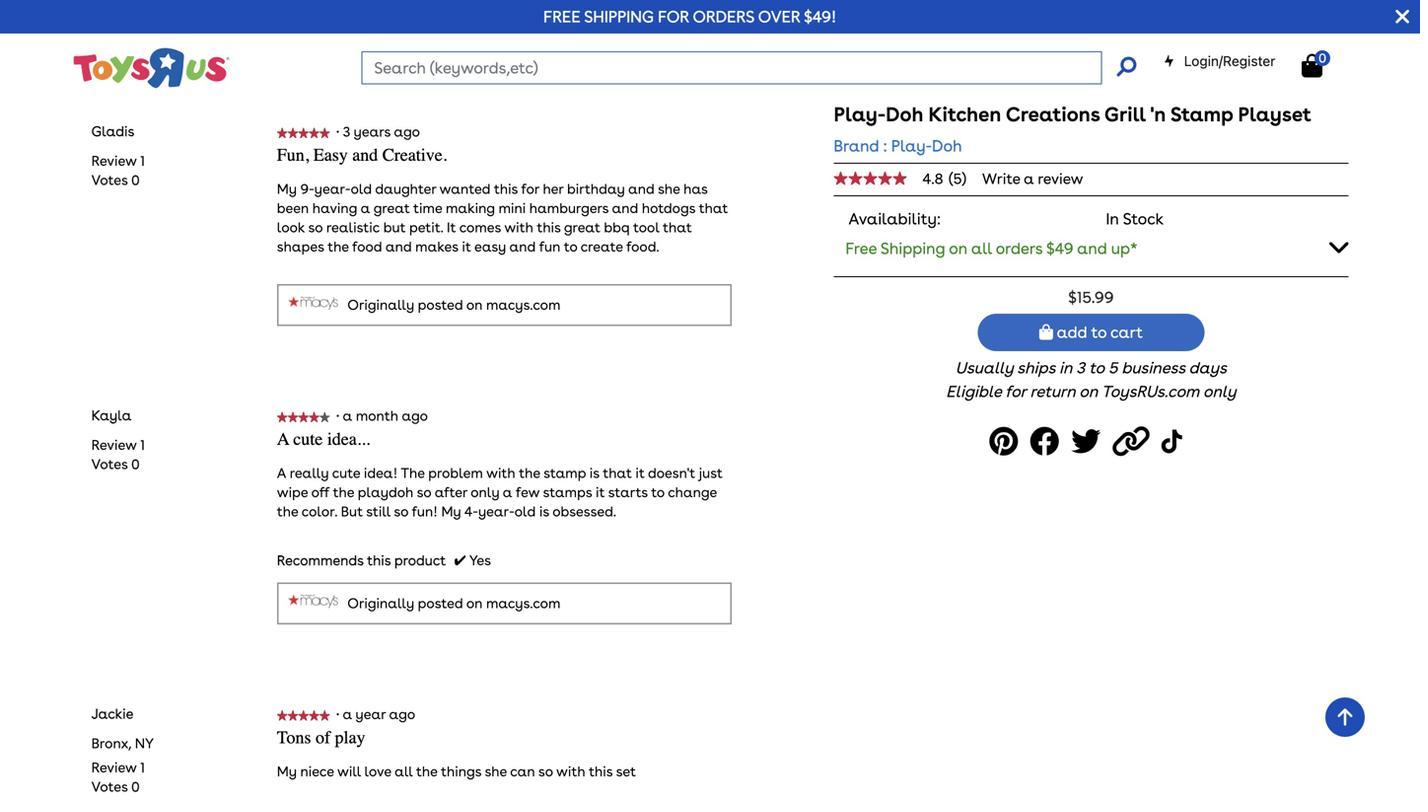Task type: vqa. For each thing, say whether or not it's contained in the screenshot.
with in My 9-year-old daughter wanted this for her birthday and she has been having a great time making mini hamburgers and hotdogs that look so realistic but petit. It comes with this great bbq tool that shapes the food and makes it easy and fun to create food.
yes



Task type: locate. For each thing, give the bounding box(es) containing it.
macys.com image
[[288, 296, 338, 310], [288, 595, 338, 608]]

list down bronx,
[[91, 758, 145, 797]]

cute down the idea...
[[332, 465, 360, 482]]

usually
[[956, 358, 1014, 378]]

usually ships in 3 to 5 business days eligible for return on toysrus.com only
[[946, 358, 1237, 401]]

1 horizontal spatial 3
[[1077, 358, 1085, 378]]

1 list from the top
[[91, 152, 145, 190]]

0 vertical spatial is
[[590, 465, 600, 482]]

1 review from the top
[[91, 153, 137, 169]]

year- up yes
[[478, 503, 515, 520]]

hotdogs
[[642, 200, 696, 217]]

0 horizontal spatial all
[[395, 763, 413, 780]]

cute up really
[[293, 429, 323, 449]]

0 vertical spatial my
[[277, 181, 297, 197]]

with right problem
[[486, 465, 516, 482]]

all
[[972, 239, 992, 258], [395, 763, 413, 780]]

few
[[516, 484, 540, 501]]

0 vertical spatial votes
[[91, 172, 128, 189]]

a right write
[[1024, 170, 1034, 187]]

2 vertical spatial 1
[[140, 759, 145, 776]]

eligible
[[946, 382, 1002, 401]]

1 vertical spatial macys.com image
[[288, 595, 338, 608]]

2 horizontal spatial it
[[636, 465, 645, 482]]

this up mini
[[494, 181, 518, 197]]

1 horizontal spatial play-
[[892, 136, 932, 155]]

a for a really cute idea! the problem with the stamp is that it doesn't just wipe off the playdoh so after only a few stamps it starts to change the color. but still so fun! my 4-year-old is obsessed.
[[277, 465, 286, 482]]

a for a cute idea...
[[277, 429, 289, 449]]

1 horizontal spatial that
[[663, 219, 692, 236]]

3 · from the top
[[336, 706, 340, 723]]

0 vertical spatial that
[[699, 200, 728, 217]]

the down realistic
[[328, 238, 349, 255]]

wipe
[[277, 484, 308, 501]]

with down mini
[[504, 219, 534, 236]]

and down years
[[352, 145, 378, 165]]

review
[[1038, 170, 1084, 187]]

1 vertical spatial originally posted on macys.com
[[348, 595, 561, 612]]

1 1 from the top
[[140, 153, 145, 169]]

· for and
[[336, 123, 340, 140]]

only up 4- at the bottom
[[471, 484, 500, 501]]

love
[[365, 763, 391, 780]]

problem
[[428, 465, 483, 482]]

off
[[311, 484, 330, 501]]

5 down the cart
[[1109, 358, 1118, 378]]

list for a cute idea...
[[91, 436, 145, 474]]

1 vertical spatial my
[[441, 503, 461, 520]]

write a review button
[[983, 170, 1084, 187]]

ago up creative.
[[394, 123, 420, 140]]

0 vertical spatial originally
[[348, 297, 414, 313]]

great down hamburgers
[[564, 219, 601, 236]]

my up been
[[277, 181, 297, 197]]

votes for fun, easy and creative.
[[91, 172, 128, 189]]

0 vertical spatial for
[[521, 181, 539, 197]]

2 vertical spatial ·
[[336, 706, 340, 723]]

0 horizontal spatial she
[[485, 763, 507, 780]]

this up fun
[[537, 219, 561, 236]]

1 vertical spatial for
[[1006, 382, 1026, 401]]

✔
[[454, 552, 466, 569]]

doh up 4.8 (5)
[[932, 136, 962, 155]]

★★★★★
[[277, 127, 330, 139], [277, 127, 330, 139], [277, 412, 330, 423], [277, 412, 330, 423], [277, 710, 330, 721], [277, 710, 330, 721]]

she up hotdogs
[[658, 181, 680, 197]]

3 votes from the top
[[91, 778, 128, 795]]

posted down ✔
[[418, 595, 463, 612]]

just
[[699, 465, 723, 482]]

1 horizontal spatial great
[[564, 219, 601, 236]]

product
[[394, 552, 446, 569]]

1 horizontal spatial year-
[[478, 503, 515, 520]]

review inside bronx, ny review 1 votes 0
[[91, 759, 137, 776]]

ago for and
[[394, 123, 420, 140]]

a
[[1024, 170, 1034, 187], [361, 200, 370, 217], [343, 408, 352, 424], [503, 484, 513, 501], [343, 706, 352, 723]]

0 horizontal spatial play-
[[834, 103, 886, 126]]

posted for second macys.com "image" from the bottom of the page
[[418, 297, 463, 313]]

to inside the usually ships in 3 to 5 business days eligible for return on toysrus.com only
[[1089, 358, 1105, 378]]

1–5 of 5 reviews alert
[[91, 56, 202, 73]]

free shipping for orders over $49!
[[544, 7, 837, 26]]

0 horizontal spatial it
[[462, 238, 471, 255]]

2 vertical spatial list
[[91, 758, 145, 797]]

of for tons
[[316, 727, 331, 748]]

2 vertical spatial ago
[[389, 706, 415, 723]]

1 vertical spatial a
[[277, 465, 286, 482]]

2 a from the top
[[277, 465, 286, 482]]

· up easy
[[336, 123, 340, 140]]

· up the idea...
[[336, 408, 340, 424]]

0
[[1319, 50, 1327, 65], [131, 172, 140, 189], [131, 456, 140, 473], [131, 778, 140, 795]]

1 originally posted on macys.com from the top
[[348, 297, 561, 313]]

it up starts
[[636, 465, 645, 482]]

0 vertical spatial she
[[658, 181, 680, 197]]

will
[[337, 763, 361, 780]]

with
[[504, 219, 534, 236], [486, 465, 516, 482], [556, 763, 586, 780]]

0 horizontal spatial only
[[471, 484, 500, 501]]

posted down makes
[[418, 297, 463, 313]]

originally posted on macys.com for second macys.com "image" from the top of the page
[[348, 595, 561, 612]]

posted for second macys.com "image" from the top of the page
[[418, 595, 463, 612]]

comes
[[459, 219, 501, 236]]

is right stamp
[[590, 465, 600, 482]]

1 for a cute idea...
[[140, 437, 145, 453]]

my for old
[[277, 181, 297, 197]]

for left her
[[521, 181, 539, 197]]

0 horizontal spatial great
[[374, 200, 410, 217]]

votes down kayla
[[91, 456, 128, 473]]

0 vertical spatial 5
[[131, 56, 139, 73]]

1 vertical spatial list
[[91, 436, 145, 474]]

yes
[[469, 552, 491, 569]]

0 right login/register
[[1319, 50, 1327, 65]]

0 vertical spatial ago
[[394, 123, 420, 140]]

really
[[290, 465, 329, 482]]

it up obsessed.
[[596, 484, 605, 501]]

0 horizontal spatial cute
[[293, 429, 323, 449]]

1 horizontal spatial cute
[[332, 465, 360, 482]]

0 vertical spatial all
[[972, 239, 992, 258]]

review down bronx,
[[91, 759, 137, 776]]

and
[[352, 145, 378, 165], [628, 181, 655, 197], [612, 200, 639, 217], [386, 238, 412, 255], [510, 238, 536, 255], [1077, 239, 1108, 258]]

so up shapes
[[308, 219, 323, 236]]

1 vertical spatial ·
[[336, 408, 340, 424]]

my inside my 9-year-old daughter wanted this for her birthday and she has been having a great time making mini hamburgers and hotdogs that look so realistic but petit. it comes with this great bbq tool that shapes the food and makes it easy and fun to create food.
[[277, 181, 297, 197]]

macys.com image down shapes
[[288, 296, 338, 310]]

write
[[983, 170, 1021, 187]]

0 vertical spatial cute
[[293, 429, 323, 449]]

0 vertical spatial review
[[91, 153, 137, 169]]

list
[[91, 152, 145, 190], [91, 436, 145, 474], [91, 758, 145, 797]]

play-
[[834, 103, 886, 126], [892, 136, 932, 155]]

gladis
[[91, 123, 134, 140]]

old inside my 9-year-old daughter wanted this for her birthday and she has been having a great time making mini hamburgers and hotdogs that look so realistic but petit. it comes with this great bbq tool that shapes the food and makes it easy and fun to create food.
[[351, 181, 372, 197]]

recommends this product ✔ yes
[[277, 552, 491, 569]]

2 votes from the top
[[91, 456, 128, 473]]

2 list from the top
[[91, 436, 145, 474]]

old
[[351, 181, 372, 197], [515, 503, 536, 520]]

to right the in
[[1089, 358, 1105, 378]]

my left niece
[[277, 763, 297, 780]]

0 down kayla
[[131, 456, 140, 473]]

1 horizontal spatial 5
[[1109, 358, 1118, 378]]

copy a link to play-doh kitchen creations grill 'n stamp playset image
[[1113, 419, 1156, 464]]

the inside my 9-year-old daughter wanted this for her birthday and she has been having a great time making mini hamburgers and hotdogs that look so realistic but petit. it comes with this great bbq tool that shapes the food and makes it easy and fun to create food.
[[328, 238, 349, 255]]

fun, easy and creative.
[[277, 145, 447, 165]]

on
[[949, 239, 968, 258], [466, 297, 483, 313], [1080, 382, 1098, 401], [466, 595, 483, 612]]

for
[[521, 181, 539, 197], [1006, 382, 1026, 401]]

0 horizontal spatial of
[[114, 56, 128, 73]]

doh up "brand : play-doh" link
[[886, 103, 924, 126]]

a for year
[[343, 706, 352, 723]]

jackie
[[91, 705, 133, 722]]

only down days
[[1204, 382, 1237, 401]]

1 vertical spatial great
[[564, 219, 601, 236]]

0 vertical spatial it
[[462, 238, 471, 255]]

macys.com down yes
[[486, 595, 561, 612]]

1 horizontal spatial of
[[316, 727, 331, 748]]

0 down ny
[[131, 778, 140, 795]]

votes down bronx,
[[91, 778, 128, 795]]

1 vertical spatial posted
[[418, 595, 463, 612]]

old up 'having'
[[351, 181, 372, 197]]

1 inside bronx, ny review 1 votes 0
[[140, 759, 145, 776]]

1 vertical spatial all
[[395, 763, 413, 780]]

my niece will love all the things she can so with this set
[[277, 763, 636, 780]]

and inside free shipping on all orders $49 and up* dropdown button
[[1077, 239, 1108, 258]]

review 1 votes 0 down kayla
[[91, 437, 145, 473]]

2 macys.com from the top
[[486, 595, 561, 612]]

on right return
[[1080, 382, 1098, 401]]

votes for a cute idea...
[[91, 456, 128, 473]]

in
[[1060, 358, 1073, 378]]

shopping bag image
[[1302, 54, 1323, 77]]

0 vertical spatial list
[[91, 152, 145, 190]]

this
[[494, 181, 518, 197], [537, 219, 561, 236], [367, 552, 391, 569], [589, 763, 613, 780]]

playdoh
[[358, 484, 414, 501]]

of for 1–5
[[114, 56, 128, 73]]

1 horizontal spatial she
[[658, 181, 680, 197]]

a left the 'few'
[[503, 484, 513, 501]]

has
[[684, 181, 708, 197]]

2 originally posted on macys.com from the top
[[348, 595, 561, 612]]

of
[[114, 56, 128, 73], [316, 727, 331, 748]]

0 horizontal spatial year-
[[314, 181, 351, 197]]

votes down gladis
[[91, 172, 128, 189]]

originally posted on macys.com for second macys.com "image" from the bottom of the page
[[348, 297, 561, 313]]

1 vertical spatial originally
[[348, 595, 414, 612]]

None search field
[[361, 51, 1137, 84]]

of left play
[[316, 727, 331, 748]]

1 vertical spatial doh
[[932, 136, 962, 155]]

originally posted on macys.com down ✔
[[348, 595, 561, 612]]

the
[[401, 465, 425, 482]]

on right shipping
[[949, 239, 968, 258]]

a left year
[[343, 706, 352, 723]]

originally posted on macys.com down makes
[[348, 297, 561, 313]]

to right add
[[1092, 323, 1107, 342]]

is down the 'few'
[[539, 503, 549, 520]]

1 vertical spatial review
[[91, 437, 137, 453]]

year
[[356, 706, 386, 723]]

review
[[91, 153, 137, 169], [91, 437, 137, 453], [91, 759, 137, 776]]

0 horizontal spatial 3
[[343, 123, 351, 140]]

macys.com image down recommends
[[288, 595, 338, 608]]

list for fun, easy and creative.
[[91, 152, 145, 190]]

5
[[131, 56, 139, 73], [1109, 358, 1118, 378]]

0 horizontal spatial doh
[[886, 103, 924, 126]]

0 horizontal spatial that
[[603, 465, 632, 482]]

1 horizontal spatial is
[[590, 465, 600, 482]]

1 horizontal spatial all
[[972, 239, 992, 258]]

easy
[[314, 145, 348, 165]]

on down easy
[[466, 297, 483, 313]]

2 1 from the top
[[140, 437, 145, 453]]

originally down 'recommends this product ✔ yes'
[[348, 595, 414, 612]]

1 macys.com from the top
[[486, 297, 561, 313]]

to down doesn't
[[651, 484, 665, 501]]

1 vertical spatial of
[[316, 727, 331, 748]]

that down hotdogs
[[663, 219, 692, 236]]

great up "but"
[[374, 200, 410, 217]]

1 vertical spatial year-
[[478, 503, 515, 520]]

votes
[[91, 172, 128, 189], [91, 456, 128, 473], [91, 778, 128, 795]]

my down the after
[[441, 503, 461, 520]]

it
[[462, 238, 471, 255], [636, 465, 645, 482], [596, 484, 605, 501]]

1 horizontal spatial only
[[1204, 382, 1237, 401]]

a up the idea...
[[343, 408, 352, 424]]

been
[[277, 200, 309, 217]]

Enter Keyword or Item No. search field
[[361, 51, 1102, 84]]

2 review from the top
[[91, 437, 137, 453]]

3 left years
[[343, 123, 351, 140]]

still
[[366, 503, 391, 520]]

1–5 of 5 reviews
[[91, 56, 202, 73]]

is
[[590, 465, 600, 482], [539, 503, 549, 520]]

it down comes
[[462, 238, 471, 255]]

play- right :
[[892, 136, 932, 155]]

1 · from the top
[[336, 123, 340, 140]]

originally down food
[[348, 297, 414, 313]]

3 inside the usually ships in 3 to 5 business days eligible for return on toysrus.com only
[[1077, 358, 1085, 378]]

and left up*
[[1077, 239, 1108, 258]]

0 vertical spatial year-
[[314, 181, 351, 197]]

3 right the in
[[1077, 358, 1085, 378]]

· up play
[[336, 706, 340, 723]]

all right love at the bottom of the page
[[395, 763, 413, 780]]

a inside a really cute idea! the problem with the stamp is that it doesn't just wipe off the playdoh so after only a few stamps it starts to change the color. but still so fun! my 4-year-old is obsessed.
[[503, 484, 513, 501]]

2 macys.com image from the top
[[288, 595, 338, 608]]

with inside a really cute idea! the problem with the stamp is that it doesn't just wipe off the playdoh so after only a few stamps it starts to change the color. but still so fun! my 4-year-old is obsessed.
[[486, 465, 516, 482]]

2 posted from the top
[[418, 595, 463, 612]]

1 vertical spatial 1
[[140, 437, 145, 453]]

a cute idea...
[[277, 429, 370, 449]]

1 macys.com image from the top
[[288, 296, 338, 310]]

with right can
[[556, 763, 586, 780]]

a inside my 9-year-old daughter wanted this for her birthday and she has been having a great time making mini hamburgers and hotdogs that look so realistic but petit. it comes with this great bbq tool that shapes the food and makes it easy and fun to create food.
[[361, 200, 370, 217]]

review down kayla
[[91, 437, 137, 453]]

all left orders
[[972, 239, 992, 258]]

year- inside a really cute idea! the problem with the stamp is that it doesn't just wipe off the playdoh so after only a few stamps it starts to change the color. but still so fun! my 4-year-old is obsessed.
[[478, 503, 515, 520]]

the down wipe
[[277, 503, 298, 520]]

old inside a really cute idea! the problem with the stamp is that it doesn't just wipe off the playdoh so after only a few stamps it starts to change the color. but still so fun! my 4-year-old is obsessed.
[[515, 503, 536, 520]]

2 vertical spatial it
[[596, 484, 605, 501]]

to right fun
[[564, 238, 578, 255]]

1 a from the top
[[277, 429, 289, 449]]

1 horizontal spatial for
[[1006, 382, 1026, 401]]

availability:
[[849, 209, 941, 228]]

food
[[352, 238, 382, 255]]

that down has
[[699, 200, 728, 217]]

play-doh kitchen creations grill 'n stamp playset brand : play-doh
[[834, 103, 1312, 155]]

play- up brand
[[834, 103, 886, 126]]

ago right month
[[402, 408, 428, 424]]

1 vertical spatial macys.com
[[486, 595, 561, 612]]

1 vertical spatial ago
[[402, 408, 428, 424]]

shipping
[[584, 7, 654, 26]]

review 1 votes 0 down gladis
[[91, 153, 145, 189]]

0 vertical spatial posted
[[418, 297, 463, 313]]

2 vertical spatial my
[[277, 763, 297, 780]]

macys.com down fun
[[486, 297, 561, 313]]

1 horizontal spatial old
[[515, 503, 536, 520]]

so inside my 9-year-old daughter wanted this for her birthday and she has been having a great time making mini hamburgers and hotdogs that look so realistic but petit. it comes with this great bbq tool that shapes the food and makes it easy and fun to create food.
[[308, 219, 323, 236]]

1 originally from the top
[[348, 297, 414, 313]]

0 vertical spatial 1
[[140, 153, 145, 169]]

for down ships at the right top
[[1006, 382, 1026, 401]]

a really cute idea! the problem with the stamp is that it doesn't just wipe off the playdoh so after only a few stamps it starts to change the color. but still so fun! my 4-year-old is obsessed.
[[277, 465, 723, 520]]

0 vertical spatial play-
[[834, 103, 886, 126]]

she
[[658, 181, 680, 197], [485, 763, 507, 780]]

1 vertical spatial play-
[[892, 136, 932, 155]]

making
[[446, 200, 495, 217]]

of right the 1–5
[[114, 56, 128, 73]]

2 vertical spatial review
[[91, 759, 137, 776]]

0 vertical spatial with
[[504, 219, 534, 236]]

a inside a really cute idea! the problem with the stamp is that it doesn't just wipe off the playdoh so after only a few stamps it starts to change the color. but still so fun! my 4-year-old is obsessed.
[[277, 465, 286, 482]]

list down kayla
[[91, 436, 145, 474]]

that
[[699, 200, 728, 217], [663, 219, 692, 236], [603, 465, 632, 482]]

0 vertical spatial originally posted on macys.com
[[348, 297, 561, 313]]

1 vertical spatial cute
[[332, 465, 360, 482]]

0 vertical spatial macys.com image
[[288, 296, 338, 310]]

return
[[1030, 382, 1076, 401]]

1–5
[[91, 56, 111, 73]]

· for idea...
[[336, 408, 340, 424]]

1 review 1 votes 0 from the top
[[91, 153, 145, 189]]

1 vertical spatial review 1 votes 0
[[91, 437, 145, 473]]

tool
[[633, 219, 660, 236]]

brand : play-doh link
[[834, 134, 962, 158]]

year- up 'having'
[[314, 181, 351, 197]]

0 horizontal spatial is
[[539, 503, 549, 520]]

3 review from the top
[[91, 759, 137, 776]]

1 horizontal spatial doh
[[932, 136, 962, 155]]

2 · from the top
[[336, 408, 340, 424]]

0 vertical spatial of
[[114, 56, 128, 73]]

3 1 from the top
[[140, 759, 145, 776]]

1 vertical spatial 5
[[1109, 358, 1118, 378]]

1 votes from the top
[[91, 172, 128, 189]]

my inside a really cute idea! the problem with the stamp is that it doesn't just wipe off the playdoh so after only a few stamps it starts to change the color. but still so fun! my 4-year-old is obsessed.
[[441, 503, 461, 520]]

years
[[354, 123, 391, 140]]

1 posted from the top
[[418, 297, 463, 313]]

review 1 votes 0 for fun,
[[91, 153, 145, 189]]

2 vertical spatial votes
[[91, 778, 128, 795]]

1 vertical spatial 3
[[1077, 358, 1085, 378]]

0 vertical spatial only
[[1204, 382, 1237, 401]]

1 vertical spatial only
[[471, 484, 500, 501]]

ago
[[394, 123, 420, 140], [402, 408, 428, 424], [389, 706, 415, 723]]

toys r us image
[[72, 46, 229, 90]]

shopping bag image
[[1040, 324, 1053, 340]]

$49
[[1047, 239, 1074, 258]]

my for love
[[277, 763, 297, 780]]

1 vertical spatial old
[[515, 503, 536, 520]]

a up realistic
[[361, 200, 370, 217]]

1 vertical spatial votes
[[91, 456, 128, 473]]

great
[[374, 200, 410, 217], [564, 219, 601, 236]]

obsessed.
[[553, 503, 616, 520]]

on inside the usually ships in 3 to 5 business days eligible for return on toysrus.com only
[[1080, 382, 1098, 401]]

originally posted on macys.com
[[348, 297, 561, 313], [348, 595, 561, 612]]

bbq
[[604, 219, 630, 236]]

5 left "reviews"
[[131, 56, 139, 73]]

· a year ago
[[336, 706, 422, 723]]

list down gladis
[[91, 152, 145, 190]]

year-
[[314, 181, 351, 197], [478, 503, 515, 520]]

2 originally from the top
[[348, 595, 414, 612]]

$15.99
[[1069, 288, 1114, 307]]

review 1 votes 0 for a
[[91, 437, 145, 473]]

that up starts
[[603, 465, 632, 482]]

0 vertical spatial ·
[[336, 123, 340, 140]]

review down gladis
[[91, 153, 137, 169]]

0 vertical spatial review 1 votes 0
[[91, 153, 145, 189]]

1 vertical spatial with
[[486, 465, 516, 482]]

2 review 1 votes 0 from the top
[[91, 437, 145, 473]]

0 vertical spatial a
[[277, 429, 289, 449]]



Task type: describe. For each thing, give the bounding box(es) containing it.
brand
[[834, 136, 879, 155]]

fun!
[[412, 503, 438, 520]]

tiktok image
[[1162, 419, 1187, 464]]

9-
[[300, 181, 314, 197]]

to inside my 9-year-old daughter wanted this for her birthday and she has been having a great time making mini hamburgers and hotdogs that look so realistic but petit. it comes with this great bbq tool that shapes the food and makes it easy and fun to create food.
[[564, 238, 578, 255]]

free
[[846, 239, 877, 258]]

this left product
[[367, 552, 391, 569]]

add to cart
[[1053, 323, 1143, 342]]

free shipping on all orders $49 and up*
[[846, 239, 1138, 258]]

close button image
[[1396, 6, 1410, 28]]

for
[[658, 7, 689, 26]]

orders
[[693, 7, 755, 26]]

1 vertical spatial is
[[539, 503, 549, 520]]

reviews
[[143, 56, 195, 73]]

macys.com for second macys.com "image" from the bottom of the page
[[486, 297, 561, 313]]

that inside a really cute idea! the problem with the stamp is that it doesn't just wipe off the playdoh so after only a few stamps it starts to change the color. but still so fun! my 4-year-old is obsessed.
[[603, 465, 632, 482]]

so right still
[[394, 503, 409, 520]]

3 list from the top
[[91, 758, 145, 797]]

to inside a really cute idea! the problem with the stamp is that it doesn't just wipe off the playdoh so after only a few stamps it starts to change the color. but still so fun! my 4-year-old is obsessed.
[[651, 484, 665, 501]]

write a review
[[983, 170, 1084, 187]]

?
[[529, 54, 548, 73]]

mini
[[499, 200, 526, 217]]

ago for play
[[389, 706, 415, 723]]

can
[[510, 763, 535, 780]]

realistic
[[326, 219, 380, 236]]

but
[[383, 219, 406, 236]]

? button
[[529, 52, 548, 76]]

0 vertical spatial doh
[[886, 103, 924, 126]]

food.
[[627, 238, 659, 255]]

add
[[1057, 323, 1088, 342]]

so right can
[[539, 763, 553, 780]]

stamp
[[544, 465, 586, 482]]

year- inside my 9-year-old daughter wanted this for her birthday and she has been having a great time making mini hamburgers and hotdogs that look so realistic but petit. it comes with this great bbq tool that shapes the food and makes it easy and fun to create food.
[[314, 181, 351, 197]]

4.8
[[923, 170, 944, 187]]

'n
[[1151, 103, 1166, 126]]

on inside dropdown button
[[949, 239, 968, 258]]

but
[[341, 503, 363, 520]]

4.8 (5)
[[923, 170, 967, 187]]

only inside the usually ships in 3 to 5 business days eligible for return on toysrus.com only
[[1204, 382, 1237, 401]]

on down yes
[[466, 595, 483, 612]]

change
[[668, 484, 717, 501]]

originally for second macys.com "image" from the top of the page
[[348, 595, 414, 612]]

recommends
[[277, 552, 364, 569]]

things
[[441, 763, 482, 780]]

and left fun
[[510, 238, 536, 255]]

creative.
[[383, 145, 447, 165]]

she inside my 9-year-old daughter wanted this for her birthday and she has been having a great time making mini hamburgers and hotdogs that look so realistic but petit. it comes with this great bbq tool that shapes the food and makes it easy and fun to create food.
[[658, 181, 680, 197]]

1 for fun, easy and creative.
[[140, 153, 145, 169]]

wanted
[[440, 181, 491, 197]]

0 horizontal spatial 5
[[131, 56, 139, 73]]

in stock
[[1106, 209, 1164, 228]]

review for fun, easy and creative.
[[91, 153, 137, 169]]

kayla
[[91, 407, 132, 424]]

free shipping on all orders $49 and up* button
[[834, 227, 1349, 268]]

4-
[[465, 503, 478, 520]]

free shipping for orders over $49! link
[[544, 7, 837, 26]]

grill
[[1105, 103, 1146, 126]]

· for play
[[336, 706, 340, 723]]

starts
[[608, 484, 648, 501]]

bronx,
[[91, 735, 131, 752]]

$49!
[[804, 7, 837, 26]]

and down "but"
[[386, 238, 412, 255]]

play
[[335, 727, 366, 748]]

for inside my 9-year-old daughter wanted this for her birthday and she has been having a great time making mini hamburgers and hotdogs that look so realistic but petit. it comes with this great bbq tool that shapes the food and makes it easy and fun to create food.
[[521, 181, 539, 197]]

create a pinterest pin for play-doh kitchen creations grill 'n stamp playset image
[[990, 419, 1024, 464]]

2 horizontal spatial that
[[699, 200, 728, 217]]

creations
[[1006, 103, 1100, 126]]

share a link to play-doh kitchen creations grill 'n stamp playset on twitter image
[[1072, 419, 1107, 464]]

1 vertical spatial she
[[485, 763, 507, 780]]

over
[[758, 7, 800, 26]]

add to cart button
[[978, 314, 1205, 351]]

ships
[[1017, 358, 1056, 378]]

originally for second macys.com "image" from the bottom of the page
[[348, 297, 414, 313]]

it inside my 9-year-old daughter wanted this for her birthday and she has been having a great time making mini hamburgers and hotdogs that look so realistic but petit. it comes with this great bbq tool that shapes the food and makes it easy and fun to create food.
[[462, 238, 471, 255]]

petit.
[[409, 219, 443, 236]]

time
[[413, 200, 442, 217]]

votes inside bronx, ny review 1 votes 0
[[91, 778, 128, 795]]

0 down gladis
[[131, 172, 140, 189]]

to inside button
[[1092, 323, 1107, 342]]

days
[[1189, 358, 1227, 378]]

stamps
[[543, 484, 592, 501]]

and up hotdogs
[[628, 181, 655, 197]]

and up "bbq"
[[612, 200, 639, 217]]

login/register button
[[1164, 51, 1276, 71]]

the up but
[[333, 484, 354, 501]]

ny
[[135, 735, 154, 752]]

0 vertical spatial great
[[374, 200, 410, 217]]

a for month
[[343, 408, 352, 424]]

0 inside bronx, ny review 1 votes 0
[[131, 778, 140, 795]]

the left things
[[416, 763, 438, 780]]

stamp
[[1171, 103, 1234, 126]]

create
[[581, 238, 623, 255]]

birthday
[[567, 181, 625, 197]]

for inside the usually ships in 3 to 5 business days eligible for return on toysrus.com only
[[1006, 382, 1026, 401]]

playset
[[1238, 103, 1312, 126]]

2 vertical spatial with
[[556, 763, 586, 780]]

all inside dropdown button
[[972, 239, 992, 258]]

0 link
[[1302, 50, 1343, 78]]

after
[[435, 484, 468, 501]]

kitchen
[[929, 103, 1002, 126]]

toysrus.com
[[1102, 382, 1200, 401]]

with inside my 9-year-old daughter wanted this for her birthday and she has been having a great time making mini hamburgers and hotdogs that look so realistic but petit. it comes with this great bbq tool that shapes the food and makes it easy and fun to create food.
[[504, 219, 534, 236]]

cute inside a really cute idea! the problem with the stamp is that it doesn't just wipe off the playdoh so after only a few stamps it starts to change the color. but still so fun! my 4-year-old is obsessed.
[[332, 465, 360, 482]]

only inside a really cute idea! the problem with the stamp is that it doesn't just wipe off the playdoh so after only a few stamps it starts to change the color. but still so fun! my 4-year-old is obsessed.
[[471, 484, 500, 501]]

macys.com for second macys.com "image" from the top of the page
[[486, 595, 561, 612]]

ago for idea...
[[402, 408, 428, 424]]

stock
[[1123, 209, 1164, 228]]

hamburgers
[[530, 200, 609, 217]]

shapes
[[277, 238, 324, 255]]

0 vertical spatial 3
[[343, 123, 351, 140]]

her
[[543, 181, 564, 197]]

idea...
[[327, 429, 370, 449]]

share play-doh kitchen creations grill 'n stamp playset on facebook image
[[1030, 419, 1066, 464]]

so up fun!
[[417, 484, 432, 501]]

1 vertical spatial it
[[636, 465, 645, 482]]

a for review
[[1024, 170, 1034, 187]]

business
[[1122, 358, 1186, 378]]

my 9-year-old daughter wanted this for her birthday and she has been having a great time making mini hamburgers and hotdogs that look so realistic but petit. it comes with this great bbq tool that shapes the food and makes it easy and fun to create food.
[[277, 181, 728, 255]]

month
[[356, 408, 399, 424]]

1 vertical spatial that
[[663, 219, 692, 236]]

1 horizontal spatial it
[[596, 484, 605, 501]]

5 inside the usually ships in 3 to 5 business days eligible for return on toysrus.com only
[[1109, 358, 1118, 378]]

free
[[544, 7, 581, 26]]

the up the 'few'
[[519, 465, 540, 482]]

review for a cute idea...
[[91, 437, 137, 453]]

fun
[[539, 238, 561, 255]]

having
[[313, 200, 357, 217]]

doesn't
[[648, 465, 696, 482]]

it
[[447, 219, 456, 236]]

this left the set
[[589, 763, 613, 780]]

login/register
[[1184, 53, 1276, 69]]



